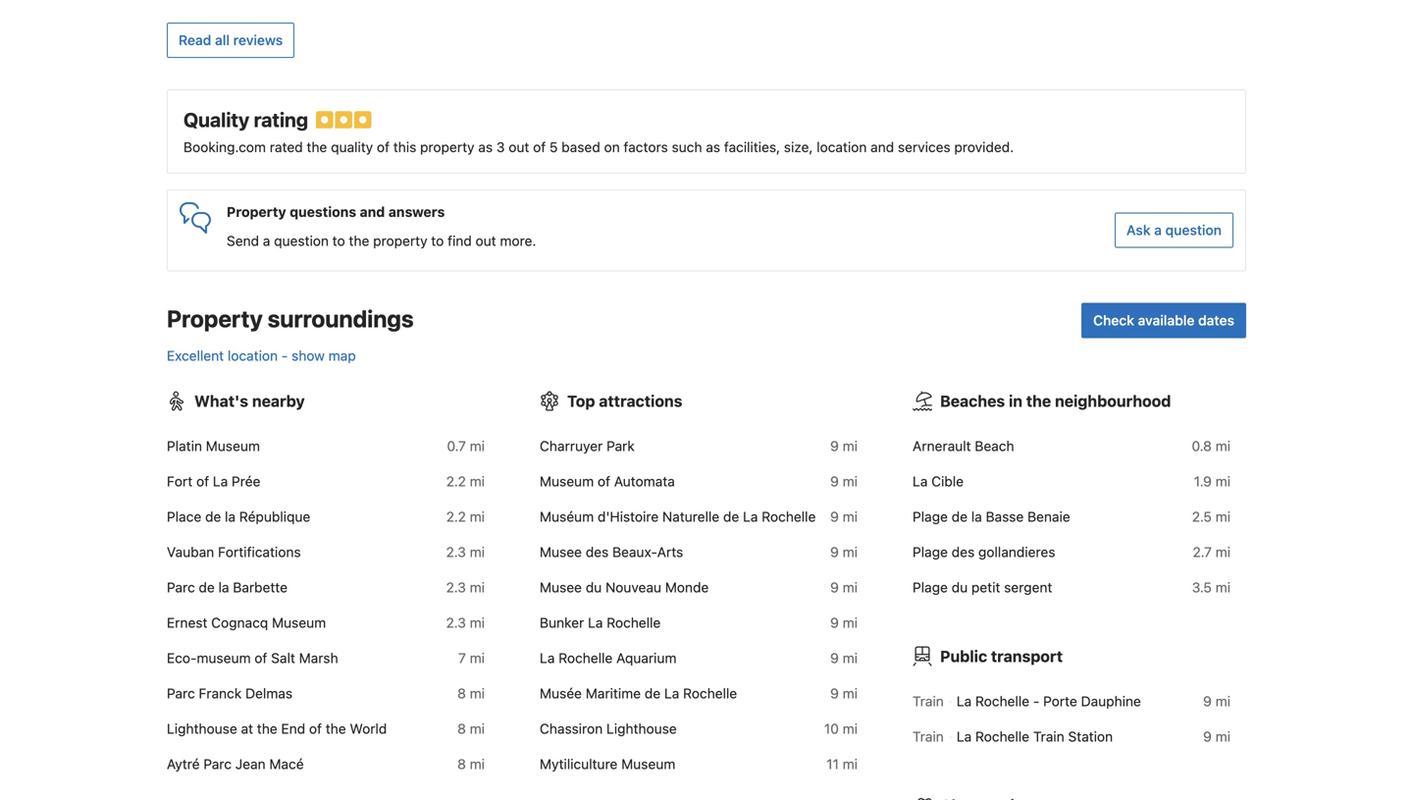 Task type: describe. For each thing, give the bounding box(es) containing it.
parc for parc franck delmas
[[167, 685, 195, 701]]

chassiron
[[540, 720, 603, 737]]

la rochelle train station
[[957, 728, 1113, 744]]

mytiliculture
[[540, 756, 618, 772]]

provided.
[[955, 139, 1014, 155]]

rochelle down la rochelle - porte dauphine
[[976, 728, 1030, 744]]

mi for plage de la basse benaie
[[1216, 508, 1231, 525]]

all
[[215, 32, 230, 48]]

show
[[292, 347, 325, 364]]

booking.com rated the quality of this property as 3 out of 5 based on factors such as facilities, size, location and services provided.
[[184, 139, 1014, 155]]

plage for plage du petit sergent
[[913, 579, 948, 595]]

3
[[497, 139, 505, 155]]

2 lighthouse from the left
[[607, 720, 677, 737]]

1 vertical spatial and
[[360, 204, 385, 220]]

1 horizontal spatial out
[[509, 139, 529, 155]]

1 to from the left
[[333, 233, 345, 249]]

send a question to the property to find out more.
[[227, 233, 536, 249]]

ernest cognacq museum
[[167, 614, 326, 631]]

la rochelle aquarium
[[540, 650, 677, 666]]

booking.com
[[184, 139, 266, 155]]

what's
[[194, 392, 248, 410]]

2.7 mi
[[1193, 544, 1231, 560]]

aytré
[[167, 756, 200, 772]]

plage du petit sergent
[[913, 579, 1053, 595]]

the for booking.com rated the quality of this property as 3 out of 5 based on factors such as facilities, size, location and services provided.
[[307, 139, 327, 155]]

such
[[672, 139, 702, 155]]

plage de la basse benaie
[[913, 508, 1071, 525]]

rochelle right naturelle
[[762, 508, 816, 525]]

parc de la barbette
[[167, 579, 288, 595]]

questions
[[290, 204, 356, 220]]

train for la rochelle - porte dauphine
[[913, 693, 944, 709]]

lighthouse at the end of the world
[[167, 720, 387, 737]]

1.9
[[1194, 473, 1212, 489]]

of down park
[[598, 473, 611, 489]]

answers
[[388, 204, 445, 220]]

at
[[241, 720, 253, 737]]

2.2 mi for place de la république
[[446, 508, 485, 525]]

porte
[[1044, 693, 1078, 709]]

surroundings
[[268, 305, 414, 332]]

1 2.3 mi from the top
[[446, 544, 485, 560]]

monde
[[665, 579, 709, 595]]

république
[[239, 508, 310, 525]]

8 mi for end
[[458, 720, 485, 737]]

maritime
[[586, 685, 641, 701]]

7 mi
[[458, 650, 485, 666]]

map
[[329, 347, 356, 364]]

0.7 mi
[[447, 438, 485, 454]]

ask a question
[[1127, 222, 1222, 238]]

mi for lighthouse at the end of the world
[[470, 720, 485, 737]]

mi for mytiliculture museum
[[843, 756, 858, 772]]

bunker la rochelle
[[540, 614, 661, 631]]

9 for charruyer park
[[831, 438, 839, 454]]

1 8 mi from the top
[[458, 685, 485, 701]]

musee du nouveau monde
[[540, 579, 709, 595]]

train for la rochelle train station
[[913, 728, 944, 744]]

9 mi for la rochelle aquarium
[[831, 650, 858, 666]]

9 for la rochelle aquarium
[[831, 650, 839, 666]]

rochelle down public transport
[[976, 693, 1030, 709]]

mi for plage du petit sergent
[[1216, 579, 1231, 595]]

cible
[[932, 473, 964, 489]]

8 for end
[[458, 720, 466, 737]]

beaux-
[[613, 544, 657, 560]]

10
[[824, 720, 839, 737]]

0.8 mi
[[1192, 438, 1231, 454]]

mi for muséum d'histoire naturelle de la rochelle
[[843, 508, 858, 525]]

parc for parc de la barbette
[[167, 579, 195, 595]]

arts
[[657, 544, 683, 560]]

factors
[[624, 139, 668, 155]]

2.3 mi for museum
[[446, 614, 485, 631]]

la for beaches
[[972, 508, 982, 525]]

des for beaches
[[952, 544, 975, 560]]

3.5 mi
[[1192, 579, 1231, 595]]

beaches in the neighbourhood
[[940, 392, 1171, 410]]

train down la rochelle - porte dauphine
[[1034, 728, 1065, 744]]

museum of automata
[[540, 473, 675, 489]]

vauban fortifications
[[167, 544, 301, 560]]

8 for macé
[[458, 756, 466, 772]]

franck
[[199, 685, 242, 701]]

facilities,
[[724, 139, 780, 155]]

mi for chassiron lighthouse
[[843, 720, 858, 737]]

museum
[[197, 650, 251, 666]]

mi for la rochelle aquarium
[[843, 650, 858, 666]]

2.3 for ernest cognacq museum
[[446, 614, 466, 631]]

mi for aytré parc jean macé
[[470, 756, 485, 772]]

excellent location - show map
[[167, 347, 356, 364]]

2.3 for parc de la barbette
[[446, 579, 466, 595]]

place
[[167, 508, 201, 525]]

naturelle
[[663, 508, 720, 525]]

mi for platin museum
[[470, 438, 485, 454]]

salt
[[271, 650, 295, 666]]

1 as from the left
[[478, 139, 493, 155]]

2 to from the left
[[431, 233, 444, 249]]

9 mi for muséum d'histoire naturelle de la rochelle
[[831, 508, 858, 525]]

neighbourhood
[[1055, 392, 1171, 410]]

1.9 mi
[[1194, 473, 1231, 489]]

mi for musee du nouveau monde
[[843, 579, 858, 595]]

mi for musée maritime de la rochelle
[[843, 685, 858, 701]]

arnerault beach
[[913, 438, 1015, 454]]

charruyer park
[[540, 438, 635, 454]]

9 for museum of automata
[[831, 473, 839, 489]]

question for send
[[274, 233, 329, 249]]

sergent
[[1004, 579, 1053, 595]]

2 as from the left
[[706, 139, 721, 155]]

musee for musee des beaux-arts
[[540, 544, 582, 560]]

rated
[[270, 139, 303, 155]]

what's nearby
[[194, 392, 305, 410]]

public
[[940, 647, 988, 665]]

property for property questions and answers
[[227, 204, 286, 220]]

quality rating
[[184, 108, 308, 131]]

read all reviews
[[179, 32, 283, 48]]

top attractions
[[567, 392, 683, 410]]

2.2 mi for fort of la prée
[[446, 473, 485, 489]]

2.5
[[1192, 508, 1212, 525]]

platin
[[167, 438, 202, 454]]

10 mi
[[824, 720, 858, 737]]

cognacq
[[211, 614, 268, 631]]

vauban
[[167, 544, 214, 560]]

the down property questions and answers
[[349, 233, 369, 249]]

mi for parc de la barbette
[[470, 579, 485, 595]]

beach
[[975, 438, 1015, 454]]

find
[[448, 233, 472, 249]]

plage des gollandieres
[[913, 544, 1056, 560]]

eco-museum of salt marsh
[[167, 650, 338, 666]]

station
[[1068, 728, 1113, 744]]

mi for bunker la rochelle
[[843, 614, 858, 631]]

mi for fort of la prée
[[470, 473, 485, 489]]

top
[[567, 392, 595, 410]]

musee des beaux-arts
[[540, 544, 683, 560]]

2.2 for fort of la prée
[[446, 473, 466, 489]]

museum up prée
[[206, 438, 260, 454]]

8 mi for macé
[[458, 756, 485, 772]]

9 for musée maritime de la rochelle
[[831, 685, 839, 701]]

quality
[[184, 108, 249, 131]]



Task type: vqa. For each thing, say whether or not it's contained in the screenshot.
bottommost Level
no



Task type: locate. For each thing, give the bounding box(es) containing it.
ernest
[[167, 614, 208, 631]]

a right send
[[263, 233, 270, 249]]

8
[[458, 685, 466, 701], [458, 720, 466, 737], [458, 756, 466, 772]]

de for plage de la basse benaie
[[952, 508, 968, 525]]

to left find
[[431, 233, 444, 249]]

mi for charruyer park
[[843, 438, 858, 454]]

- for porte
[[1034, 693, 1040, 709]]

2.3 for vauban fortifications
[[446, 544, 466, 560]]

0 horizontal spatial and
[[360, 204, 385, 220]]

de
[[205, 508, 221, 525], [723, 508, 739, 525], [952, 508, 968, 525], [199, 579, 215, 595], [645, 685, 661, 701]]

0 vertical spatial plage
[[913, 508, 948, 525]]

of left 'salt'
[[255, 650, 267, 666]]

0 vertical spatial 8
[[458, 685, 466, 701]]

plage for plage de la basse benaie
[[913, 508, 948, 525]]

9 mi
[[831, 438, 858, 454], [831, 473, 858, 489], [831, 508, 858, 525], [831, 544, 858, 560], [831, 579, 858, 595], [831, 614, 858, 631], [831, 650, 858, 666], [831, 685, 858, 701], [1204, 693, 1231, 709], [1204, 728, 1231, 744]]

0 horizontal spatial location
[[228, 347, 278, 364]]

11 mi
[[827, 756, 858, 772]]

marsh
[[299, 650, 338, 666]]

2.3
[[446, 544, 466, 560], [446, 579, 466, 595], [446, 614, 466, 631]]

7
[[458, 650, 466, 666]]

0 horizontal spatial lighthouse
[[167, 720, 237, 737]]

mi for plage des gollandieres
[[1216, 544, 1231, 560]]

rochelle
[[762, 508, 816, 525], [607, 614, 661, 631], [559, 650, 613, 666], [683, 685, 737, 701], [976, 693, 1030, 709], [976, 728, 1030, 744]]

2 8 mi from the top
[[458, 720, 485, 737]]

rochelle right maritime
[[683, 685, 737, 701]]

0 vertical spatial 2.3
[[446, 544, 466, 560]]

0 horizontal spatial a
[[263, 233, 270, 249]]

public transport
[[940, 647, 1063, 665]]

3 plage from the top
[[913, 579, 948, 595]]

mi for place de la république
[[470, 508, 485, 525]]

as left 3
[[478, 139, 493, 155]]

1 vertical spatial location
[[228, 347, 278, 364]]

la cible
[[913, 473, 964, 489]]

1 horizontal spatial a
[[1155, 222, 1162, 238]]

1 vertical spatial -
[[1034, 693, 1040, 709]]

1 horizontal spatial to
[[431, 233, 444, 249]]

9 for bunker la rochelle
[[831, 614, 839, 631]]

nouveau
[[606, 579, 662, 595]]

rating
[[254, 108, 308, 131]]

2 des from the left
[[952, 544, 975, 560]]

out right 3
[[509, 139, 529, 155]]

1 horizontal spatial as
[[706, 139, 721, 155]]

de down cible
[[952, 508, 968, 525]]

1 horizontal spatial lighthouse
[[607, 720, 677, 737]]

2.2 for place de la république
[[446, 508, 466, 525]]

plage up plage du petit sergent
[[913, 544, 948, 560]]

0 vertical spatial 2.3 mi
[[446, 544, 485, 560]]

2 musee from the top
[[540, 579, 582, 595]]

mi for vauban fortifications
[[470, 544, 485, 560]]

property right 'this'
[[420, 139, 475, 155]]

9 mi for bunker la rochelle
[[831, 614, 858, 631]]

0 vertical spatial location
[[817, 139, 867, 155]]

0 vertical spatial property
[[227, 204, 286, 220]]

to down property questions and answers
[[333, 233, 345, 249]]

2 8 from the top
[[458, 720, 466, 737]]

0 horizontal spatial to
[[333, 233, 345, 249]]

des for top
[[586, 544, 609, 560]]

of left 'this'
[[377, 139, 390, 155]]

2 vertical spatial plage
[[913, 579, 948, 595]]

platin museum
[[167, 438, 260, 454]]

1 vertical spatial property
[[373, 233, 428, 249]]

- for show
[[282, 347, 288, 364]]

1 vertical spatial parc
[[167, 685, 195, 701]]

- left show
[[282, 347, 288, 364]]

1 horizontal spatial des
[[952, 544, 975, 560]]

0.8
[[1192, 438, 1212, 454]]

a
[[1155, 222, 1162, 238], [263, 233, 270, 249]]

parc up ernest
[[167, 579, 195, 595]]

de for place de la république
[[205, 508, 221, 525]]

du for top
[[586, 579, 602, 595]]

of left 5
[[533, 139, 546, 155]]

2 du from the left
[[952, 579, 968, 595]]

of right end
[[309, 720, 322, 737]]

1 horizontal spatial du
[[952, 579, 968, 595]]

du left petit
[[952, 579, 968, 595]]

1 des from the left
[[586, 544, 609, 560]]

0 vertical spatial out
[[509, 139, 529, 155]]

train down public
[[913, 693, 944, 709]]

available
[[1138, 312, 1195, 328]]

museum up muséum
[[540, 473, 594, 489]]

fortifications
[[218, 544, 301, 560]]

2.3 mi
[[446, 544, 485, 560], [446, 579, 485, 595], [446, 614, 485, 631]]

9 for muséum d'histoire naturelle de la rochelle
[[831, 508, 839, 525]]

check available dates button
[[1082, 303, 1247, 338]]

musee up bunker
[[540, 579, 582, 595]]

mi for la cible
[[1216, 473, 1231, 489]]

prée
[[232, 473, 261, 489]]

in
[[1009, 392, 1023, 410]]

a right ask
[[1155, 222, 1162, 238]]

lighthouse down the musée maritime de la rochelle
[[607, 720, 677, 737]]

the right at
[[257, 720, 278, 737]]

chassiron lighthouse
[[540, 720, 677, 737]]

plage for plage des gollandieres
[[913, 544, 948, 560]]

arnerault
[[913, 438, 971, 454]]

3 2.3 mi from the top
[[446, 614, 485, 631]]

mi for ernest cognacq museum
[[470, 614, 485, 631]]

du for beaches
[[952, 579, 968, 595]]

out right find
[[476, 233, 496, 249]]

mi for eco-museum of salt marsh
[[470, 650, 485, 666]]

this
[[393, 139, 417, 155]]

9 mi for charruyer park
[[831, 438, 858, 454]]

-
[[282, 347, 288, 364], [1034, 693, 1040, 709]]

the for beaches in the neighbourhood
[[1027, 392, 1051, 410]]

to
[[333, 233, 345, 249], [431, 233, 444, 249]]

5
[[550, 139, 558, 155]]

parc left 'jean'
[[204, 756, 232, 772]]

1 horizontal spatial question
[[1166, 222, 1222, 238]]

property up send
[[227, 204, 286, 220]]

question right ask
[[1166, 222, 1222, 238]]

de for parc de la barbette
[[199, 579, 215, 595]]

mi for musee des beaux-arts
[[843, 544, 858, 560]]

3 2.3 from the top
[[446, 614, 466, 631]]

excellent
[[167, 347, 224, 364]]

muséum
[[540, 508, 594, 525]]

0 vertical spatial 2.2
[[446, 473, 466, 489]]

delmas
[[245, 685, 293, 701]]

de right place
[[205, 508, 221, 525]]

0 horizontal spatial question
[[274, 233, 329, 249]]

la up vauban fortifications
[[225, 508, 236, 525]]

1 2.2 from the top
[[446, 473, 466, 489]]

question inside ask a question button
[[1166, 222, 1222, 238]]

0 horizontal spatial out
[[476, 233, 496, 249]]

a for ask
[[1155, 222, 1162, 238]]

0 vertical spatial 8 mi
[[458, 685, 485, 701]]

parc
[[167, 579, 195, 595], [167, 685, 195, 701], [204, 756, 232, 772]]

on
[[604, 139, 620, 155]]

0 vertical spatial parc
[[167, 579, 195, 595]]

train
[[913, 693, 944, 709], [913, 728, 944, 744], [1034, 728, 1065, 744]]

3.5
[[1192, 579, 1212, 595]]

the right rated
[[307, 139, 327, 155]]

property up excellent
[[167, 305, 263, 332]]

property questions and answers
[[227, 204, 445, 220]]

2 vertical spatial 2.3
[[446, 614, 466, 631]]

1 2.2 mi from the top
[[446, 473, 485, 489]]

rochelle down bunker la rochelle
[[559, 650, 613, 666]]

3 8 from the top
[[458, 756, 466, 772]]

du
[[586, 579, 602, 595], [952, 579, 968, 595]]

beaches
[[940, 392, 1005, 410]]

mi for arnerault beach
[[1216, 438, 1231, 454]]

dauphine
[[1081, 693, 1141, 709]]

de down aquarium
[[645, 685, 661, 701]]

0 horizontal spatial as
[[478, 139, 493, 155]]

macé
[[269, 756, 304, 772]]

plage left petit
[[913, 579, 948, 595]]

aquarium
[[617, 650, 677, 666]]

read all reviews button
[[167, 23, 295, 58]]

2.3 mi for la
[[446, 579, 485, 595]]

rochelle down nouveau
[[607, 614, 661, 631]]

1 vertical spatial property
[[167, 305, 263, 332]]

2 vertical spatial 8
[[458, 756, 466, 772]]

- left porte
[[1034, 693, 1040, 709]]

plage down la cible
[[913, 508, 948, 525]]

property for property surroundings
[[167, 305, 263, 332]]

9 mi for musee du nouveau monde
[[831, 579, 858, 595]]

1 vertical spatial 8 mi
[[458, 720, 485, 737]]

musee down muséum
[[540, 544, 582, 560]]

de right naturelle
[[723, 508, 739, 525]]

0 horizontal spatial du
[[586, 579, 602, 595]]

barbette
[[233, 579, 288, 595]]

check available dates
[[1094, 312, 1235, 328]]

1 vertical spatial 2.2
[[446, 508, 466, 525]]

2.5 mi
[[1192, 508, 1231, 525]]

excellent location - show map link
[[167, 347, 356, 364]]

1 horizontal spatial and
[[871, 139, 894, 155]]

1 vertical spatial plage
[[913, 544, 948, 560]]

fort of la prée
[[167, 473, 261, 489]]

la left barbette on the bottom left
[[218, 579, 229, 595]]

0 vertical spatial -
[[282, 347, 288, 364]]

2 plage from the top
[[913, 544, 948, 560]]

2 vertical spatial parc
[[204, 756, 232, 772]]

la left "basse"
[[972, 508, 982, 525]]

bunker
[[540, 614, 584, 631]]

the for lighthouse at the end of the world
[[257, 720, 278, 737]]

question for ask
[[1166, 222, 1222, 238]]

train right 10 mi
[[913, 728, 944, 744]]

petit
[[972, 579, 1001, 595]]

0 vertical spatial property
[[420, 139, 475, 155]]

de down vauban
[[199, 579, 215, 595]]

lighthouse down franck at the left bottom of page
[[167, 720, 237, 737]]

0 horizontal spatial -
[[282, 347, 288, 364]]

1 vertical spatial 2.3 mi
[[446, 579, 485, 595]]

musée maritime de la rochelle
[[540, 685, 737, 701]]

1 vertical spatial 2.3
[[446, 579, 466, 595]]

9 for musee du nouveau monde
[[831, 579, 839, 595]]

mi for museum of automata
[[843, 473, 858, 489]]

1 vertical spatial 2.2 mi
[[446, 508, 485, 525]]

place de la république
[[167, 508, 310, 525]]

museum
[[206, 438, 260, 454], [540, 473, 594, 489], [272, 614, 326, 631], [621, 756, 676, 772]]

question down the questions
[[274, 233, 329, 249]]

send
[[227, 233, 259, 249]]

muséum d'histoire naturelle de la rochelle
[[540, 508, 816, 525]]

size,
[[784, 139, 813, 155]]

museum up 'salt'
[[272, 614, 326, 631]]

jean
[[235, 756, 266, 772]]

3 8 mi from the top
[[458, 756, 485, 772]]

1 musee from the top
[[540, 544, 582, 560]]

property down answers
[[373, 233, 428, 249]]

location right size,
[[817, 139, 867, 155]]

la
[[213, 473, 228, 489], [913, 473, 928, 489], [743, 508, 758, 525], [588, 614, 603, 631], [540, 650, 555, 666], [664, 685, 680, 701], [957, 693, 972, 709], [957, 728, 972, 744]]

musee for musee du nouveau monde
[[540, 579, 582, 595]]

la for what's
[[225, 508, 236, 525]]

reviews
[[233, 32, 283, 48]]

the left world
[[326, 720, 346, 737]]

a inside button
[[1155, 222, 1162, 238]]

of right 'fort' in the left bottom of the page
[[196, 473, 209, 489]]

1 vertical spatial musee
[[540, 579, 582, 595]]

1 horizontal spatial location
[[817, 139, 867, 155]]

2 2.3 from the top
[[446, 579, 466, 595]]

as
[[478, 139, 493, 155], [706, 139, 721, 155]]

musee
[[540, 544, 582, 560], [540, 579, 582, 595]]

9 mi for museum of automata
[[831, 473, 858, 489]]

1 lighthouse from the left
[[167, 720, 237, 737]]

1 plage from the top
[[913, 508, 948, 525]]

la rochelle - porte dauphine
[[957, 693, 1141, 709]]

read
[[179, 32, 211, 48]]

des up plage du petit sergent
[[952, 544, 975, 560]]

9 mi for musée maritime de la rochelle
[[831, 685, 858, 701]]

2 2.2 from the top
[[446, 508, 466, 525]]

charruyer
[[540, 438, 603, 454]]

and left services
[[871, 139, 894, 155]]

museum down "chassiron lighthouse"
[[621, 756, 676, 772]]

0 vertical spatial and
[[871, 139, 894, 155]]

du up bunker la rochelle
[[586, 579, 602, 595]]

0 vertical spatial musee
[[540, 544, 582, 560]]

end
[[281, 720, 305, 737]]

1 vertical spatial out
[[476, 233, 496, 249]]

9 mi for musee des beaux-arts
[[831, 544, 858, 560]]

2 vertical spatial 2.3 mi
[[446, 614, 485, 631]]

2 2.2 mi from the top
[[446, 508, 485, 525]]

0 horizontal spatial des
[[586, 544, 609, 560]]

1 du from the left
[[586, 579, 602, 595]]

1 8 from the top
[[458, 685, 466, 701]]

parc down eco-
[[167, 685, 195, 701]]

0 vertical spatial 2.2 mi
[[446, 473, 485, 489]]

1 horizontal spatial -
[[1034, 693, 1040, 709]]

basse
[[986, 508, 1024, 525]]

services
[[898, 139, 951, 155]]

as right such
[[706, 139, 721, 155]]

des left beaux-
[[586, 544, 609, 560]]

2.7
[[1193, 544, 1212, 560]]

the right in
[[1027, 392, 1051, 410]]

mytiliculture museum
[[540, 756, 676, 772]]

ask
[[1127, 222, 1151, 238]]

a for send
[[263, 233, 270, 249]]

and up send a question to the property to find out more.
[[360, 204, 385, 220]]

mi for parc franck delmas
[[470, 685, 485, 701]]

1 vertical spatial 8
[[458, 720, 466, 737]]

location up what's nearby
[[228, 347, 278, 364]]

1 2.3 from the top
[[446, 544, 466, 560]]

des
[[586, 544, 609, 560], [952, 544, 975, 560]]

9 for musee des beaux-arts
[[831, 544, 839, 560]]

2 vertical spatial 8 mi
[[458, 756, 485, 772]]

out
[[509, 139, 529, 155], [476, 233, 496, 249]]

2 2.3 mi from the top
[[446, 579, 485, 595]]

fort
[[167, 473, 193, 489]]



